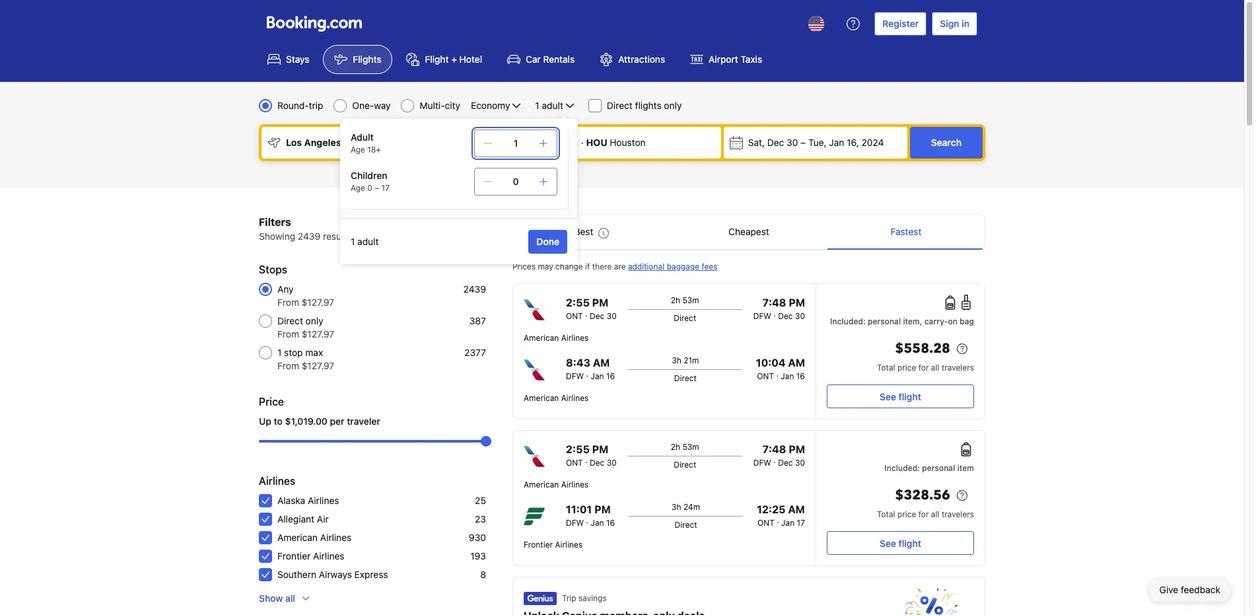 Task type: locate. For each thing, give the bounding box(es) containing it.
2:55 up 11:01
[[566, 443, 590, 455]]

$127.97 inside direct only from $127.97
[[302, 328, 334, 340]]

1 adult
[[536, 100, 564, 111], [351, 236, 379, 247]]

2 3h from the top
[[672, 502, 682, 512]]

1 53m from the top
[[683, 295, 700, 305]]

7:48 pm dfw . dec 30
[[754, 297, 805, 321], [754, 443, 805, 468]]

16 for $328.56
[[607, 518, 615, 528]]

frontier airlines up southern
[[278, 550, 345, 562]]

dfw inside 11:01 pm dfw . jan 16
[[566, 518, 584, 528]]

see down $558.28 "region"
[[880, 391, 897, 402]]

1 horizontal spatial frontier airlines
[[524, 540, 583, 550]]

dfw inside the 8:43 am dfw . jan 16
[[566, 371, 584, 381]]

price for $558.28
[[898, 363, 917, 373]]

30 left tue,
[[787, 137, 799, 148]]

1 adult up dallas
[[536, 100, 564, 111]]

1 vertical spatial –
[[375, 183, 379, 193]]

2h for $328.56
[[671, 442, 681, 452]]

0 vertical spatial age
[[351, 145, 365, 155]]

am inside the 8:43 am dfw . jan 16
[[593, 357, 610, 369]]

16 inside 11:01 pm dfw . jan 16
[[607, 518, 615, 528]]

2 7:48 from the top
[[763, 443, 787, 455]]

flights link
[[323, 45, 393, 74]]

2439 inside the filters showing 2439 results
[[298, 231, 321, 242]]

– inside the children age 0 – 17
[[375, 183, 379, 193]]

direct left flights
[[607, 100, 633, 111]]

2 vertical spatial $127.97
[[302, 360, 334, 371]]

0 horizontal spatial frontier airlines
[[278, 550, 345, 562]]

airlines up air
[[308, 495, 339, 506]]

12:25
[[757, 504, 786, 515]]

16 inside 10:04 am ont . jan 16
[[797, 371, 805, 381]]

direct inside direct only from $127.97
[[278, 315, 303, 326]]

tab list
[[513, 215, 985, 250]]

0 vertical spatial 53m
[[683, 295, 700, 305]]

2 $127.97 from the top
[[302, 328, 334, 340]]

12:25 am ont . jan 17
[[757, 504, 805, 528]]

0 vertical spatial 7:48 pm dfw . dec 30
[[754, 297, 805, 321]]

3h left '24m' at the bottom right of page
[[672, 502, 682, 512]]

am right 12:25
[[789, 504, 805, 515]]

am
[[593, 357, 610, 369], [789, 357, 805, 369], [789, 504, 805, 515]]

0 horizontal spatial frontier
[[278, 550, 311, 562]]

1 2:55 from the top
[[566, 297, 590, 309]]

1 age from the top
[[351, 145, 365, 155]]

$328.56
[[896, 486, 951, 504]]

1 $127.97 from the top
[[302, 297, 334, 308]]

1 vertical spatial price
[[898, 509, 917, 519]]

11:01
[[566, 504, 592, 515]]

all down $328.56
[[932, 509, 940, 519]]

1 vertical spatial 7:48
[[763, 443, 787, 455]]

8:43 am dfw . jan 16
[[566, 357, 615, 381]]

1 horizontal spatial included:
[[885, 463, 921, 473]]

2439 left results
[[298, 231, 321, 242]]

53m for $558.28
[[683, 295, 700, 305]]

airways
[[319, 569, 352, 580]]

1 vertical spatial flight
[[899, 538, 922, 549]]

1 vertical spatial 1 adult
[[351, 236, 379, 247]]

children age 0 – 17
[[351, 170, 390, 193]]

1 vertical spatial see
[[880, 538, 897, 549]]

1 vertical spatial 2h
[[671, 442, 681, 452]]

0 horizontal spatial 0
[[368, 183, 373, 193]]

1 down car rentals link
[[536, 100, 540, 111]]

age
[[351, 145, 365, 155], [351, 183, 365, 193]]

0 vertical spatial 2h 53m
[[671, 295, 700, 305]]

airport taxis link
[[679, 45, 774, 74]]

american airlines up 11:01
[[524, 480, 589, 490]]

0 vertical spatial for
[[919, 363, 929, 373]]

1 vertical spatial personal
[[923, 463, 956, 473]]

see flight button down "$328.56" region
[[827, 531, 975, 555]]

2 53m from the top
[[683, 442, 700, 452]]

8
[[481, 569, 486, 580]]

stops
[[259, 264, 288, 276]]

0
[[513, 176, 519, 187], [368, 183, 373, 193]]

flights
[[353, 54, 382, 65]]

included: personal item
[[885, 463, 975, 473]]

included: up "$328.56" region
[[885, 463, 921, 473]]

0 vertical spatial $127.97
[[302, 297, 334, 308]]

. inside the 12:25 am ont . jan 17
[[777, 515, 780, 525]]

1 see flight from the top
[[880, 391, 922, 402]]

2 see flight button from the top
[[827, 531, 975, 555]]

2 price from the top
[[898, 509, 917, 519]]

register link
[[875, 12, 927, 36]]

2 total from the top
[[878, 509, 896, 519]]

0 vertical spatial 2439
[[298, 231, 321, 242]]

16
[[607, 371, 615, 381], [797, 371, 805, 381], [607, 518, 615, 528]]

7:48 pm dfw . dec 30 for $328.56
[[754, 443, 805, 468]]

1 total price for all travelers from the top
[[878, 363, 975, 373]]

2:55 pm ont . dec 30 for $558.28
[[566, 297, 617, 321]]

1 inside 1 stop max from $127.97
[[278, 347, 282, 358]]

feedback
[[1182, 584, 1221, 595]]

total price for all travelers for $328.56
[[878, 509, 975, 519]]

2 2h 53m from the top
[[671, 442, 700, 452]]

jan inside the 8:43 am dfw . jan 16
[[591, 371, 604, 381]]

from inside 1 stop max from $127.97
[[278, 360, 299, 371]]

dallas · hou houston
[[553, 137, 646, 148]]

see flight button for $558.28
[[827, 385, 975, 408]]

only
[[664, 100, 682, 111], [306, 315, 324, 326]]

1 flight from the top
[[899, 391, 922, 402]]

direct down "any from $127.97"
[[278, 315, 303, 326]]

airlines up alaska
[[259, 475, 296, 487]]

american airlines down 8:43
[[524, 393, 589, 403]]

flight for $328.56
[[899, 538, 922, 549]]

1 horizontal spatial 17
[[797, 518, 805, 528]]

for for $558.28
[[919, 363, 929, 373]]

3h left 21m
[[672, 356, 682, 365]]

los angeles button
[[262, 127, 478, 159]]

2439 up 387
[[464, 283, 486, 295]]

1 see from the top
[[880, 391, 897, 402]]

. inside the 8:43 am dfw . jan 16
[[586, 369, 589, 379]]

total down $558.28 "region"
[[878, 363, 896, 373]]

airlines down the 8:43 am dfw . jan 16
[[561, 393, 589, 403]]

2:55
[[566, 297, 590, 309], [566, 443, 590, 455]]

price down $558.28 "region"
[[898, 363, 917, 373]]

airlines
[[561, 333, 589, 343], [561, 393, 589, 403], [259, 475, 296, 487], [561, 480, 589, 490], [308, 495, 339, 506], [320, 532, 352, 543], [555, 540, 583, 550], [313, 550, 345, 562]]

0 vertical spatial from
[[278, 297, 299, 308]]

total price for all travelers
[[878, 363, 975, 373], [878, 509, 975, 519]]

1 price from the top
[[898, 363, 917, 373]]

jan
[[830, 137, 845, 148], [591, 371, 604, 381], [781, 371, 795, 381], [591, 518, 604, 528], [782, 518, 795, 528]]

1 vertical spatial 2:55 pm ont . dec 30
[[566, 443, 617, 468]]

am inside the 12:25 am ont . jan 17
[[789, 504, 805, 515]]

0 horizontal spatial personal
[[868, 317, 901, 326]]

1 vertical spatial adult
[[358, 236, 379, 247]]

2439
[[298, 231, 321, 242], [464, 283, 486, 295]]

showing
[[259, 231, 295, 242]]

0 horizontal spatial included:
[[831, 317, 866, 326]]

age inside the children age 0 – 17
[[351, 183, 365, 193]]

30
[[787, 137, 799, 148], [607, 311, 617, 321], [796, 311, 805, 321], [607, 458, 617, 468], [796, 458, 805, 468]]

dec down there
[[590, 311, 605, 321]]

2h down additional baggage fees link
[[671, 295, 681, 305]]

16 for $558.28
[[607, 371, 615, 381]]

2 vertical spatial all
[[285, 593, 295, 604]]

1 vertical spatial 2:55
[[566, 443, 590, 455]]

personal left the item
[[923, 463, 956, 473]]

travelers for $558.28
[[942, 363, 975, 373]]

travelers down $328.56
[[942, 509, 975, 519]]

– for 30
[[801, 137, 806, 148]]

2 2:55 from the top
[[566, 443, 590, 455]]

jan for 12:25 am
[[782, 518, 795, 528]]

jan inside popup button
[[830, 137, 845, 148]]

0 vertical spatial see
[[880, 391, 897, 402]]

53m for $328.56
[[683, 442, 700, 452]]

1 vertical spatial from
[[278, 328, 299, 340]]

1 left the stop
[[278, 347, 282, 358]]

am right 8:43
[[593, 357, 610, 369]]

adult right results
[[358, 236, 379, 247]]

3 $127.97 from the top
[[302, 360, 334, 371]]

direct flights only
[[607, 100, 682, 111]]

0 vertical spatial included:
[[831, 317, 866, 326]]

1 vertical spatial $127.97
[[302, 328, 334, 340]]

american airlines up 8:43
[[524, 333, 589, 343]]

dec right 'sat,'
[[768, 137, 785, 148]]

$127.97 up direct only from $127.97
[[302, 297, 334, 308]]

$127.97 down max at the bottom of the page
[[302, 360, 334, 371]]

0 vertical spatial adult
[[542, 100, 564, 111]]

1 vertical spatial 3h
[[672, 502, 682, 512]]

7:48 up 12:25
[[763, 443, 787, 455]]

jan inside 11:01 pm dfw . jan 16
[[591, 518, 604, 528]]

1 horizontal spatial –
[[801, 137, 806, 148]]

0 horizontal spatial 1 adult
[[351, 236, 379, 247]]

0 horizontal spatial only
[[306, 315, 324, 326]]

see down "$328.56" region
[[880, 538, 897, 549]]

53m down baggage
[[683, 295, 700, 305]]

7:48 pm dfw . dec 30 for $558.28
[[754, 297, 805, 321]]

1 adult down the children age 0 – 17
[[351, 236, 379, 247]]

1 vertical spatial travelers
[[942, 509, 975, 519]]

frontier airlines
[[524, 540, 583, 550], [278, 550, 345, 562]]

trip
[[309, 100, 323, 111]]

0 vertical spatial total price for all travelers
[[878, 363, 975, 373]]

1 3h from the top
[[672, 356, 682, 365]]

2:55 pm ont . dec 30 up 11:01
[[566, 443, 617, 468]]

jan inside the 12:25 am ont . jan 17
[[782, 518, 795, 528]]

only inside direct only from $127.97
[[306, 315, 324, 326]]

1 2:55 pm ont . dec 30 from the top
[[566, 297, 617, 321]]

price down "$328.56" region
[[898, 509, 917, 519]]

16 inside the 8:43 am dfw . jan 16
[[607, 371, 615, 381]]

dec up 10:04
[[779, 311, 793, 321]]

16,
[[847, 137, 860, 148]]

2h 53m for $558.28
[[671, 295, 700, 305]]

8:43
[[566, 357, 591, 369]]

included:
[[831, 317, 866, 326], [885, 463, 921, 473]]

1 vertical spatial included:
[[885, 463, 921, 473]]

multi-
[[420, 100, 445, 111]]

0 horizontal spatial adult
[[358, 236, 379, 247]]

$127.97 up max at the bottom of the page
[[302, 328, 334, 340]]

1 vertical spatial for
[[919, 509, 929, 519]]

2024
[[862, 137, 884, 148]]

0 vertical spatial see flight button
[[827, 385, 975, 408]]

see flight down "$328.56" region
[[880, 538, 922, 549]]

0 vertical spatial –
[[801, 137, 806, 148]]

am for $558.28
[[789, 357, 805, 369]]

2 2:55 pm ont . dec 30 from the top
[[566, 443, 617, 468]]

from
[[278, 297, 299, 308], [278, 328, 299, 340], [278, 360, 299, 371]]

0 vertical spatial 3h
[[672, 356, 682, 365]]

ont down 12:25
[[758, 518, 775, 528]]

frontier airlines down 11:01
[[524, 540, 583, 550]]

3h 21m
[[672, 356, 699, 365]]

from up the stop
[[278, 328, 299, 340]]

1 inside popup button
[[536, 100, 540, 111]]

tue,
[[809, 137, 827, 148]]

dfw up 12:25
[[754, 458, 772, 468]]

$558.28
[[896, 340, 951, 357]]

0 horizontal spatial 17
[[382, 183, 390, 193]]

adult inside popup button
[[542, 100, 564, 111]]

for for $328.56
[[919, 509, 929, 519]]

0 vertical spatial 1 adult
[[536, 100, 564, 111]]

0 vertical spatial flight
[[899, 391, 922, 402]]

dfw up 10:04
[[754, 311, 772, 321]]

personal
[[868, 317, 901, 326], [923, 463, 956, 473]]

2 for from the top
[[919, 509, 929, 519]]

ont up 11:01
[[566, 458, 583, 468]]

0 vertical spatial 2:55
[[566, 297, 590, 309]]

total down "$328.56" region
[[878, 509, 896, 519]]

1 vertical spatial see flight button
[[827, 531, 975, 555]]

total price for all travelers down $558.28
[[878, 363, 975, 373]]

1 horizontal spatial 2439
[[464, 283, 486, 295]]

1 vertical spatial total
[[878, 509, 896, 519]]

only right flights
[[664, 100, 682, 111]]

30 up the 12:25 am ont . jan 17 on the bottom right of page
[[796, 458, 805, 468]]

0 vertical spatial 7:48
[[763, 297, 787, 309]]

1 travelers from the top
[[942, 363, 975, 373]]

jan for 10:04 am
[[781, 371, 795, 381]]

all
[[932, 363, 940, 373], [932, 509, 940, 519], [285, 593, 295, 604]]

1 for from the top
[[919, 363, 929, 373]]

0 vertical spatial travelers
[[942, 363, 975, 373]]

for down $328.56
[[919, 509, 929, 519]]

all inside button
[[285, 593, 295, 604]]

filters showing 2439 results
[[259, 216, 352, 242]]

1 7:48 from the top
[[763, 297, 787, 309]]

fastest button
[[828, 215, 985, 249]]

if
[[585, 262, 590, 272]]

2h 53m up 3h 24m
[[671, 442, 700, 452]]

personal for $558.28
[[868, 317, 901, 326]]

1 horizontal spatial 0
[[513, 176, 519, 187]]

0 vertical spatial 2h
[[671, 295, 681, 305]]

1 vertical spatial 17
[[797, 518, 805, 528]]

flight down $558.28 "region"
[[899, 391, 922, 402]]

0 vertical spatial frontier
[[524, 540, 553, 550]]

1 vertical spatial 7:48 pm dfw . dec 30
[[754, 443, 805, 468]]

2h up 3h 24m
[[671, 442, 681, 452]]

hou
[[586, 137, 608, 148]]

2 travelers from the top
[[942, 509, 975, 519]]

included: for $558.28
[[831, 317, 866, 326]]

from down any
[[278, 297, 299, 308]]

age for adult
[[351, 145, 365, 155]]

7:48
[[763, 297, 787, 309], [763, 443, 787, 455]]

2 see from the top
[[880, 538, 897, 549]]

2:55 pm ont . dec 30 down if at the top left
[[566, 297, 617, 321]]

included: up $558.28 "region"
[[831, 317, 866, 326]]

0 horizontal spatial –
[[375, 183, 379, 193]]

see flight button down $558.28 "region"
[[827, 385, 975, 408]]

1 vertical spatial only
[[306, 315, 324, 326]]

1 down the children age 0 – 17
[[351, 236, 355, 247]]

2 7:48 pm dfw . dec 30 from the top
[[754, 443, 805, 468]]

2 flight from the top
[[899, 538, 922, 549]]

– inside popup button
[[801, 137, 806, 148]]

2h 53m
[[671, 295, 700, 305], [671, 442, 700, 452]]

1 7:48 pm dfw . dec 30 from the top
[[754, 297, 805, 321]]

per
[[330, 416, 345, 427]]

see
[[880, 391, 897, 402], [880, 538, 897, 549]]

1 vertical spatial total price for all travelers
[[878, 509, 975, 519]]

jan for 8:43 am
[[591, 371, 604, 381]]

american airlines down air
[[278, 532, 352, 543]]

1 vertical spatial 53m
[[683, 442, 700, 452]]

personal left item,
[[868, 317, 901, 326]]

2:55 down change
[[566, 297, 590, 309]]

1 vertical spatial 2h 53m
[[671, 442, 700, 452]]

2 vertical spatial from
[[278, 360, 299, 371]]

1 from from the top
[[278, 297, 299, 308]]

7:48 up 10:04
[[763, 297, 787, 309]]

price
[[259, 396, 284, 408]]

– down children
[[375, 183, 379, 193]]

alaska airlines
[[278, 495, 339, 506]]

age for children
[[351, 183, 365, 193]]

all right 'show'
[[285, 593, 295, 604]]

0 vertical spatial total
[[878, 363, 896, 373]]

3 from from the top
[[278, 360, 299, 371]]

1 2h from the top
[[671, 295, 681, 305]]

prices may change if there are additional baggage fees
[[513, 262, 718, 272]]

0 horizontal spatial 2439
[[298, 231, 321, 242]]

airlines down air
[[320, 532, 352, 543]]

7:48 pm dfw . dec 30 up 12:25
[[754, 443, 805, 468]]

total price for all travelers down $328.56
[[878, 509, 975, 519]]

best image
[[599, 228, 610, 239], [599, 228, 610, 239]]

los angeles
[[286, 137, 341, 148]]

travelers down $558.28
[[942, 363, 975, 373]]

best
[[575, 226, 594, 237]]

ont up 8:43
[[566, 311, 583, 321]]

17
[[382, 183, 390, 193], [797, 518, 805, 528]]

. inside 11:01 pm dfw . jan 16
[[586, 515, 589, 525]]

1 horizontal spatial frontier
[[524, 540, 553, 550]]

30 up 11:01 pm dfw . jan 16
[[607, 458, 617, 468]]

0 vertical spatial all
[[932, 363, 940, 373]]

0 vertical spatial only
[[664, 100, 682, 111]]

pm
[[593, 297, 609, 309], [789, 297, 805, 309], [593, 443, 609, 455], [789, 443, 805, 455], [595, 504, 611, 515]]

0 vertical spatial 17
[[382, 183, 390, 193]]

– for 0
[[375, 183, 379, 193]]

frontier up southern
[[278, 550, 311, 562]]

see flight down $558.28 "region"
[[880, 391, 922, 402]]

additional
[[628, 262, 665, 272]]

am inside 10:04 am ont . jan 16
[[789, 357, 805, 369]]

only down "any from $127.97"
[[306, 315, 324, 326]]

price
[[898, 363, 917, 373], [898, 509, 917, 519]]

search button
[[911, 127, 983, 159]]

genius image
[[901, 588, 959, 615], [524, 592, 557, 605], [524, 592, 557, 605]]

1 horizontal spatial personal
[[923, 463, 956, 473]]

23
[[475, 513, 486, 525]]

age inside adult age 18+
[[351, 145, 365, 155]]

angeles
[[304, 137, 341, 148]]

193
[[471, 550, 486, 562]]

frontier right '930'
[[524, 540, 553, 550]]

1 vertical spatial age
[[351, 183, 365, 193]]

1 see flight button from the top
[[827, 385, 975, 408]]

0 vertical spatial see flight
[[880, 391, 922, 402]]

on
[[949, 317, 958, 326]]

3h for $558.28
[[672, 356, 682, 365]]

age down children
[[351, 183, 365, 193]]

2 from from the top
[[278, 328, 299, 340]]

allegiant
[[278, 513, 315, 525]]

prices
[[513, 262, 536, 272]]

all for $558.28
[[932, 363, 940, 373]]

2 age from the top
[[351, 183, 365, 193]]

hotel
[[460, 54, 482, 65]]

sat, dec 30 – tue, jan 16, 2024
[[748, 137, 884, 148]]

1 horizontal spatial 1 adult
[[536, 100, 564, 111]]

0 vertical spatial price
[[898, 363, 917, 373]]

jan inside 10:04 am ont . jan 16
[[781, 371, 795, 381]]

adult
[[351, 131, 374, 143]]

1 2h 53m from the top
[[671, 295, 700, 305]]

ont inside 10:04 am ont . jan 16
[[757, 371, 774, 381]]

am right 10:04
[[789, 357, 805, 369]]

dfw down 8:43
[[566, 371, 584, 381]]

7:48 pm dfw . dec 30 up 10:04
[[754, 297, 805, 321]]

2 see flight from the top
[[880, 538, 922, 549]]

done button
[[529, 230, 568, 254]]

ont down 10:04
[[757, 371, 774, 381]]

0 vertical spatial personal
[[868, 317, 901, 326]]

0 vertical spatial 2:55 pm ont . dec 30
[[566, 297, 617, 321]]

from down the stop
[[278, 360, 299, 371]]

flight down "$328.56" region
[[899, 538, 922, 549]]

2 2h from the top
[[671, 442, 681, 452]]

booking.com logo image
[[267, 16, 362, 31], [267, 16, 362, 31]]

3h
[[672, 356, 682, 365], [672, 502, 682, 512]]

1 total from the top
[[878, 363, 896, 373]]

age down "adult"
[[351, 145, 365, 155]]

1 vertical spatial see flight
[[880, 538, 922, 549]]

2 total price for all travelers from the top
[[878, 509, 975, 519]]

1 horizontal spatial adult
[[542, 100, 564, 111]]

2h 53m down baggage
[[671, 295, 700, 305]]

1 vertical spatial all
[[932, 509, 940, 519]]

dfw down 11:01
[[566, 518, 584, 528]]



Task type: describe. For each thing, give the bounding box(es) containing it.
from inside "any from $127.97"
[[278, 297, 299, 308]]

$1,019.00
[[285, 416, 328, 427]]

flights
[[635, 100, 662, 111]]

there
[[593, 262, 612, 272]]

airlines up 11:01
[[561, 480, 589, 490]]

1 adult button
[[534, 98, 578, 114]]

stays link
[[256, 45, 321, 74]]

price for $328.56
[[898, 509, 917, 519]]

stop
[[284, 347, 303, 358]]

1 left dallas
[[514, 137, 518, 149]]

round-trip
[[278, 100, 323, 111]]

personal for $328.56
[[923, 463, 956, 473]]

are
[[614, 262, 626, 272]]

dec inside popup button
[[768, 137, 785, 148]]

total for $328.56
[[878, 509, 896, 519]]

$558.28 region
[[827, 338, 975, 362]]

all for $328.56
[[932, 509, 940, 519]]

sign
[[940, 18, 960, 29]]

fastest
[[891, 226, 922, 237]]

sign in
[[940, 18, 970, 29]]

economy
[[471, 100, 510, 111]]

allegiant air
[[278, 513, 329, 525]]

one-
[[352, 100, 374, 111]]

show
[[259, 593, 283, 604]]

change
[[556, 262, 583, 272]]

register
[[883, 18, 919, 29]]

taxis
[[741, 54, 763, 65]]

21m
[[684, 356, 699, 365]]

1 vertical spatial frontier
[[278, 550, 311, 562]]

direct up 3h 24m
[[674, 460, 697, 470]]

30 inside popup button
[[787, 137, 799, 148]]

flight + hotel
[[425, 54, 482, 65]]

17 inside the children age 0 – 17
[[382, 183, 390, 193]]

children
[[351, 170, 388, 181]]

ont inside the 12:25 am ont . jan 17
[[758, 518, 775, 528]]

+
[[451, 54, 457, 65]]

cheapest button
[[671, 215, 828, 249]]

round-
[[278, 100, 309, 111]]

tab list containing best
[[513, 215, 985, 250]]

carry-
[[925, 317, 949, 326]]

2377
[[465, 347, 486, 358]]

airlines up 8:43
[[561, 333, 589, 343]]

fees
[[702, 262, 718, 272]]

car
[[526, 54, 541, 65]]

southern airways express
[[278, 569, 388, 580]]

jan for 11:01 pm
[[591, 518, 604, 528]]

express
[[355, 569, 388, 580]]

filters
[[259, 216, 291, 228]]

30 up 10:04 am ont . jan 16
[[796, 311, 805, 321]]

trip
[[562, 593, 577, 603]]

total price for all travelers for $558.28
[[878, 363, 975, 373]]

10:04
[[756, 357, 786, 369]]

attractions link
[[589, 45, 677, 74]]

flight
[[425, 54, 449, 65]]

cheapest
[[729, 226, 770, 237]]

travelers for $328.56
[[942, 509, 975, 519]]

2:55 for $328.56
[[566, 443, 590, 455]]

may
[[538, 262, 554, 272]]

pm inside 11:01 pm dfw . jan 16
[[595, 504, 611, 515]]

multi-city
[[420, 100, 461, 111]]

am for $328.56
[[789, 504, 805, 515]]

direct down 3h 21m
[[675, 373, 697, 383]]

total for $558.28
[[878, 363, 896, 373]]

savings
[[579, 593, 607, 603]]

see for $328.56
[[880, 538, 897, 549]]

results
[[323, 231, 352, 242]]

give feedback button
[[1150, 578, 1232, 602]]

see flight for $558.28
[[880, 391, 922, 402]]

dec up 11:01
[[590, 458, 605, 468]]

houston
[[610, 137, 646, 148]]

see flight for $328.56
[[880, 538, 922, 549]]

flight for $558.28
[[899, 391, 922, 402]]

2:55 pm ont . dec 30 for $328.56
[[566, 443, 617, 468]]

car rentals
[[526, 54, 575, 65]]

search
[[932, 137, 962, 148]]

from inside direct only from $127.97
[[278, 328, 299, 340]]

up to $1,019.00 per traveler
[[259, 416, 380, 427]]

any
[[278, 283, 294, 295]]

traveler
[[347, 416, 380, 427]]

show all
[[259, 593, 295, 604]]

airlines down 11:01 pm dfw . jan 16
[[555, 540, 583, 550]]

see flight button for $328.56
[[827, 531, 975, 555]]

stays
[[286, 54, 310, 65]]

sign in link
[[933, 12, 978, 36]]

·
[[581, 137, 584, 148]]

included: for $328.56
[[885, 463, 921, 473]]

any from $127.97
[[278, 283, 334, 308]]

car rentals link
[[496, 45, 586, 74]]

direct only from $127.97
[[278, 315, 334, 340]]

17 inside the 12:25 am ont . jan 17
[[797, 518, 805, 528]]

387
[[470, 315, 486, 326]]

give feedback
[[1160, 584, 1221, 595]]

7:48 for $558.28
[[763, 297, 787, 309]]

dec up 12:25
[[779, 458, 793, 468]]

item
[[958, 463, 975, 473]]

adult age 18+
[[351, 131, 381, 155]]

item,
[[904, 317, 923, 326]]

. inside 10:04 am ont . jan 16
[[777, 369, 779, 379]]

$127.97 inside "any from $127.97"
[[302, 297, 334, 308]]

3h for $328.56
[[672, 502, 682, 512]]

0 vertical spatial frontier airlines
[[524, 540, 583, 550]]

11:01 pm dfw . jan 16
[[566, 504, 615, 528]]

los
[[286, 137, 302, 148]]

1 horizontal spatial only
[[664, 100, 682, 111]]

give
[[1160, 584, 1179, 595]]

airport taxis
[[709, 54, 763, 65]]

sat,
[[748, 137, 765, 148]]

10:04 am ont . jan 16
[[756, 357, 805, 381]]

18+
[[368, 145, 381, 155]]

trip savings
[[562, 593, 607, 603]]

direct up 3h 21m
[[674, 313, 697, 323]]

city
[[445, 100, 461, 111]]

2:55 for $558.28
[[566, 297, 590, 309]]

flight + hotel link
[[395, 45, 494, 74]]

2h for $558.28
[[671, 295, 681, 305]]

$127.97 inside 1 stop max from $127.97
[[302, 360, 334, 371]]

included: personal item, carry-on bag
[[831, 317, 975, 326]]

$328.56 region
[[827, 485, 975, 509]]

0 inside the children age 0 – 17
[[368, 183, 373, 193]]

show all button
[[254, 587, 317, 611]]

up
[[259, 416, 271, 427]]

alaska
[[278, 495, 305, 506]]

7:48 for $328.56
[[763, 443, 787, 455]]

1 adult inside 1 adult popup button
[[536, 100, 564, 111]]

1 vertical spatial frontier airlines
[[278, 550, 345, 562]]

southern
[[278, 569, 317, 580]]

airlines up southern airways express
[[313, 550, 345, 562]]

3h 24m
[[672, 502, 701, 512]]

in
[[962, 18, 970, 29]]

30 down the prices may change if there are additional baggage fees on the top of the page
[[607, 311, 617, 321]]

2h 53m for $328.56
[[671, 442, 700, 452]]

see for $558.28
[[880, 391, 897, 402]]

1 vertical spatial 2439
[[464, 283, 486, 295]]

direct down 3h 24m
[[675, 520, 698, 530]]



Task type: vqa. For each thing, say whether or not it's contained in the screenshot.
53m related to $558.28
yes



